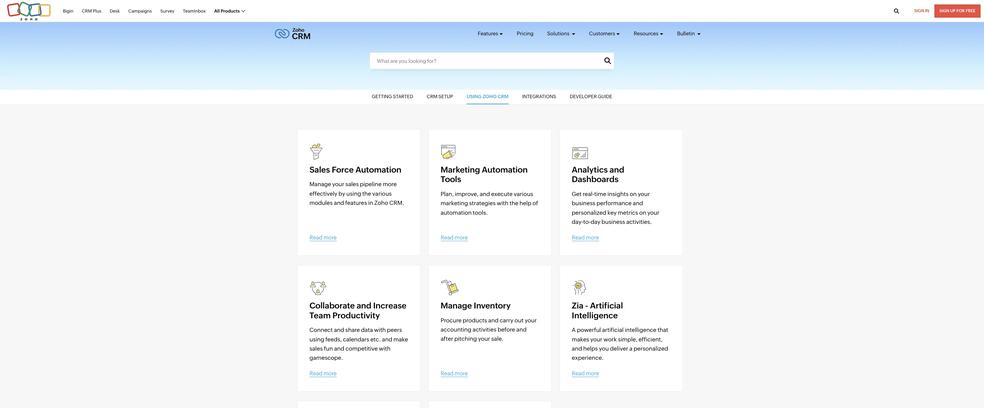 Task type: describe. For each thing, give the bounding box(es) containing it.
pricing link
[[517, 24, 534, 43]]

and up feeds,
[[334, 327, 344, 334]]

0 horizontal spatial on
[[630, 191, 637, 198]]

execute
[[492, 191, 513, 198]]

campaigns link
[[128, 5, 152, 17]]

sales force automation
[[310, 165, 402, 174]]

manage inventory
[[441, 301, 511, 310]]

free
[[966, 9, 976, 13]]

using
[[467, 94, 482, 99]]

resources
[[634, 31, 659, 36]]

inventory
[[474, 301, 511, 310]]

fun
[[324, 345, 333, 352]]

and inside plan, improve, and execute various marketing strategies with the help of automation tools.
[[480, 191, 490, 198]]

bigin
[[63, 8, 73, 14]]

automation
[[441, 209, 472, 216]]

efficient,
[[639, 336, 663, 343]]

helps
[[584, 345, 598, 352]]

and inside manage your sales pipeline more effectively by using the various modules and features in zoho crm.
[[334, 200, 344, 206]]

1 vertical spatial with
[[374, 327, 386, 334]]

collaborate
[[310, 301, 355, 310]]

modules
[[310, 200, 333, 206]]

read more for collaborate and increase team productivity
[[310, 371, 337, 377]]

What are you looking for? text field
[[370, 52, 615, 69]]

resources link
[[634, 24, 664, 43]]

features
[[346, 200, 367, 206]]

read more for zia - artificial intelligence
[[572, 371, 600, 377]]

your up activities.
[[648, 209, 660, 216]]

products
[[221, 8, 240, 14]]

using inside connect and share data with peers using feeds, calendars etc. and make sales fun and competitive with gamescope.
[[310, 336, 325, 343]]

you
[[599, 345, 609, 352]]

read more link for sales force automation
[[310, 234, 337, 241]]

your inside a powerful artificial intelligence that makes your work simple, efficient, and helps you deliver a personalized experience.
[[591, 336, 603, 343]]

sales inside connect and share data with peers using feeds, calendars etc. and make sales fun and competitive with gamescope.
[[310, 345, 323, 352]]

read more link for zia - artificial intelligence
[[572, 371, 600, 377]]

desk link
[[110, 5, 120, 17]]

powerful
[[577, 327, 601, 334]]

crm for crm setup
[[427, 94, 438, 99]]

out
[[515, 317, 524, 324]]

all products link
[[214, 5, 245, 17]]

accounting
[[441, 326, 472, 333]]

key
[[608, 209, 617, 216]]

marketing
[[441, 200, 468, 207]]

effectively
[[310, 190, 338, 197]]

zoho crm logo image
[[275, 26, 311, 41]]

marketing
[[441, 165, 480, 174]]

and down feeds,
[[334, 345, 345, 352]]

analytics and dashboards
[[572, 165, 625, 184]]

your down activities
[[478, 336, 490, 342]]

manage for manage inventory
[[441, 301, 472, 310]]

that
[[658, 327, 669, 334]]

read more link for manage inventory
[[441, 371, 468, 377]]

1 horizontal spatial on
[[640, 209, 647, 216]]

your right out
[[525, 317, 537, 324]]

solutions link
[[548, 24, 576, 43]]

plan, improve, and execute various marketing strategies with the help of automation tools.
[[441, 191, 539, 216]]

read for zia - artificial intelligence
[[572, 371, 585, 377]]

read more for sales force automation
[[310, 234, 337, 241]]

procure
[[441, 317, 462, 324]]

force
[[332, 165, 354, 174]]

setup
[[439, 94, 453, 99]]

and inside analytics and dashboards
[[610, 165, 625, 174]]

peers
[[387, 327, 402, 334]]

read for marketing automation tools
[[441, 234, 454, 241]]

makes
[[572, 336, 590, 343]]

all
[[214, 8, 220, 14]]

more inside manage your sales pipeline more effectively by using the various modules and features in zoho crm.
[[383, 181, 397, 188]]

by
[[339, 190, 345, 197]]

read more link for analytics and dashboards
[[572, 234, 600, 241]]

improve,
[[455, 191, 479, 198]]

a
[[572, 327, 576, 334]]

customers
[[590, 31, 616, 36]]

read for collaborate and increase team productivity
[[310, 371, 323, 377]]

read more for analytics and dashboards
[[572, 234, 600, 241]]

more for collaborate and increase team productivity
[[324, 371, 337, 377]]

dashboards
[[572, 175, 619, 184]]

guide
[[598, 94, 613, 99]]

performance
[[597, 200, 632, 207]]

various inside plan, improve, and execute various marketing strategies with the help of automation tools.
[[514, 191, 534, 198]]

sign up for free
[[940, 9, 976, 13]]

metrics
[[618, 209, 639, 216]]

sign
[[915, 9, 925, 13]]

in
[[926, 9, 930, 13]]

plus
[[93, 8, 101, 14]]

intelligence
[[625, 327, 657, 334]]

personalized inside a powerful artificial intelligence that makes your work simple, efficient, and helps you deliver a personalized experience.
[[634, 345, 669, 352]]

teaminbox link
[[183, 5, 206, 17]]

personalized inside get real-time insights on your business performance and personalized key metrics on your day-to-day business activities.
[[572, 209, 607, 216]]

help
[[520, 200, 532, 207]]

crm.
[[390, 200, 405, 206]]

of
[[533, 200, 539, 207]]

bigin link
[[63, 5, 73, 17]]

zia
[[572, 301, 584, 310]]

and inside the collaborate and increase team productivity
[[357, 301, 372, 310]]

analytics
[[572, 165, 608, 174]]

1 vertical spatial business
[[602, 219, 626, 225]]

started
[[393, 94, 414, 99]]

using zoho crm
[[467, 94, 509, 99]]

before
[[498, 326, 516, 333]]

the for automation
[[510, 200, 519, 207]]

sign
[[940, 9, 950, 13]]

read more for manage inventory
[[441, 371, 468, 377]]

in
[[368, 200, 373, 206]]



Task type: vqa. For each thing, say whether or not it's contained in the screenshot.
CRM Plus link
yes



Task type: locate. For each thing, give the bounding box(es) containing it.
and inside get real-time insights on your business performance and personalized key metrics on your day-to-day business activities.
[[633, 200, 644, 207]]

survey link
[[160, 5, 175, 17]]

connect and share data with peers using feeds, calendars etc. and make sales fun and competitive with gamescope.
[[310, 327, 408, 361]]

1 vertical spatial using
[[310, 336, 325, 343]]

1 horizontal spatial manage
[[441, 301, 472, 310]]

the left help
[[510, 200, 519, 207]]

increase
[[373, 301, 407, 310]]

etc.
[[371, 336, 381, 343]]

read more for marketing automation tools
[[441, 234, 468, 241]]

all products
[[214, 8, 240, 14]]

various
[[373, 190, 392, 197], [514, 191, 534, 198]]

features
[[478, 31, 499, 36]]

and up strategies
[[480, 191, 490, 198]]

carry
[[500, 317, 514, 324]]

and inside a powerful artificial intelligence that makes your work simple, efficient, and helps you deliver a personalized experience.
[[572, 345, 583, 352]]

business down real-
[[572, 200, 596, 207]]

1 vertical spatial on
[[640, 209, 647, 216]]

1 horizontal spatial automation
[[482, 165, 528, 174]]

activities.
[[627, 219, 652, 225]]

your up metrics
[[638, 191, 650, 198]]

various up help
[[514, 191, 534, 198]]

0 horizontal spatial the
[[363, 190, 371, 197]]

feeds,
[[326, 336, 342, 343]]

calendars
[[343, 336, 370, 343]]

with
[[497, 200, 509, 207], [374, 327, 386, 334], [379, 345, 391, 352]]

manage your sales pipeline more effectively by using the various modules and features in zoho crm.
[[310, 181, 405, 206]]

and down out
[[517, 326, 527, 333]]

data
[[361, 327, 373, 334]]

make
[[394, 336, 408, 343]]

various up zoho
[[373, 190, 392, 197]]

connect
[[310, 327, 333, 334]]

automation inside marketing automation tools
[[482, 165, 528, 174]]

the up in
[[363, 190, 371, 197]]

0 horizontal spatial automation
[[356, 165, 402, 174]]

strategies
[[470, 200, 496, 207]]

1 horizontal spatial sales
[[346, 181, 359, 188]]

0 horizontal spatial crm
[[82, 8, 92, 14]]

1 horizontal spatial using
[[347, 190, 361, 197]]

experience.
[[572, 355, 604, 361]]

1 horizontal spatial the
[[510, 200, 519, 207]]

sales inside manage your sales pipeline more effectively by using the various modules and features in zoho crm.
[[346, 181, 359, 188]]

crm setup
[[427, 94, 453, 99]]

2 vertical spatial with
[[379, 345, 391, 352]]

your
[[333, 181, 345, 188], [638, 191, 650, 198], [648, 209, 660, 216], [525, 317, 537, 324], [478, 336, 490, 342], [591, 336, 603, 343]]

0 vertical spatial personalized
[[572, 209, 607, 216]]

1 vertical spatial sales
[[310, 345, 323, 352]]

crm for crm plus
[[82, 8, 92, 14]]

your up by
[[333, 181, 345, 188]]

sign in link
[[910, 4, 935, 18]]

0 vertical spatial manage
[[310, 181, 331, 188]]

with up etc.
[[374, 327, 386, 334]]

and up activities
[[489, 317, 499, 324]]

day
[[591, 219, 601, 225]]

intelligence
[[572, 311, 618, 320]]

for
[[957, 9, 966, 13]]

with down etc.
[[379, 345, 391, 352]]

get
[[572, 191, 582, 198]]

sales left fun
[[310, 345, 323, 352]]

0 vertical spatial sales
[[346, 181, 359, 188]]

read more
[[310, 234, 337, 241], [441, 234, 468, 241], [572, 234, 600, 241], [310, 371, 337, 377], [441, 371, 468, 377], [572, 371, 600, 377]]

on up activities.
[[640, 209, 647, 216]]

crm
[[82, 8, 92, 14], [427, 94, 438, 99], [498, 94, 509, 99]]

features link
[[478, 24, 504, 43]]

read more link for collaborate and increase team productivity
[[310, 371, 337, 377]]

automation up the execute
[[482, 165, 528, 174]]

read for analytics and dashboards
[[572, 234, 585, 241]]

sale.
[[492, 336, 504, 342]]

activities
[[473, 326, 497, 333]]

various inside manage your sales pipeline more effectively by using the various modules and features in zoho crm.
[[373, 190, 392, 197]]

None button
[[605, 57, 611, 64]]

sales
[[310, 165, 330, 174]]

0 horizontal spatial personalized
[[572, 209, 607, 216]]

manage inside manage your sales pipeline more effectively by using the various modules and features in zoho crm.
[[310, 181, 331, 188]]

0 horizontal spatial business
[[572, 200, 596, 207]]

0 vertical spatial with
[[497, 200, 509, 207]]

integrations
[[523, 94, 557, 99]]

manage up 'effectively'
[[310, 181, 331, 188]]

1 horizontal spatial crm
[[427, 94, 438, 99]]

getting started
[[372, 94, 414, 99]]

on right the insights
[[630, 191, 637, 198]]

sign in
[[915, 9, 930, 13]]

more for manage inventory
[[455, 371, 468, 377]]

pipeline
[[360, 181, 382, 188]]

survey
[[160, 8, 175, 14]]

getting
[[372, 94, 392, 99]]

1 horizontal spatial various
[[514, 191, 534, 198]]

your up helps
[[591, 336, 603, 343]]

and down by
[[334, 200, 344, 206]]

0 vertical spatial on
[[630, 191, 637, 198]]

read
[[310, 234, 323, 241], [441, 234, 454, 241], [572, 234, 585, 241], [310, 371, 323, 377], [441, 371, 454, 377], [572, 371, 585, 377]]

1 vertical spatial manage
[[441, 301, 472, 310]]

0 vertical spatial business
[[572, 200, 596, 207]]

a powerful artificial intelligence that makes your work simple, efficient, and helps you deliver a personalized experience.
[[572, 327, 669, 361]]

crm right zoho
[[498, 94, 509, 99]]

the for force
[[363, 190, 371, 197]]

personalized down efficient, on the right bottom
[[634, 345, 669, 352]]

0 horizontal spatial sales
[[310, 345, 323, 352]]

tools
[[441, 175, 462, 184]]

0 horizontal spatial using
[[310, 336, 325, 343]]

real-
[[583, 191, 595, 198]]

read more link for marketing automation tools
[[441, 234, 468, 241]]

more for zia - artificial intelligence
[[586, 371, 600, 377]]

procure products and carry out your accounting activities before and after pitching your sale.
[[441, 317, 537, 342]]

up
[[951, 9, 956, 13]]

and up productivity in the left bottom of the page
[[357, 301, 372, 310]]

and down makes
[[572, 345, 583, 352]]

crm plus link
[[82, 5, 101, 17]]

0 vertical spatial using
[[347, 190, 361, 197]]

0 horizontal spatial various
[[373, 190, 392, 197]]

personalized up the to-
[[572, 209, 607, 216]]

insights
[[608, 191, 629, 198]]

and right etc.
[[382, 336, 393, 343]]

work
[[604, 336, 617, 343]]

with inside plan, improve, and execute various marketing strategies with the help of automation tools.
[[497, 200, 509, 207]]

more for sales force automation
[[324, 234, 337, 241]]

and up dashboards
[[610, 165, 625, 174]]

using up "features"
[[347, 190, 361, 197]]

more for analytics and dashboards
[[586, 234, 600, 241]]

-
[[586, 301, 589, 310]]

read for sales force automation
[[310, 234, 323, 241]]

and
[[610, 165, 625, 174], [480, 191, 490, 198], [334, 200, 344, 206], [633, 200, 644, 207], [357, 301, 372, 310], [489, 317, 499, 324], [517, 326, 527, 333], [334, 327, 344, 334], [382, 336, 393, 343], [334, 345, 345, 352], [572, 345, 583, 352]]

teaminbox
[[183, 8, 206, 14]]

time
[[595, 191, 607, 198]]

crm left plus
[[82, 8, 92, 14]]

products
[[463, 317, 487, 324]]

share
[[346, 327, 360, 334]]

manage up procure
[[441, 301, 472, 310]]

using inside manage your sales pipeline more effectively by using the various modules and features in zoho crm.
[[347, 190, 361, 197]]

1 horizontal spatial business
[[602, 219, 626, 225]]

and up metrics
[[633, 200, 644, 207]]

1 automation from the left
[[356, 165, 402, 174]]

zia - artificial intelligence
[[572, 301, 623, 320]]

pricing
[[517, 31, 534, 36]]

team
[[310, 311, 331, 320]]

read more link
[[310, 234, 337, 241], [441, 234, 468, 241], [572, 234, 600, 241], [310, 371, 337, 377], [441, 371, 468, 377], [572, 371, 600, 377]]

pitching
[[455, 336, 477, 342]]

your inside manage your sales pipeline more effectively by using the various modules and features in zoho crm.
[[333, 181, 345, 188]]

crm plus
[[82, 8, 101, 14]]

personalized
[[572, 209, 607, 216], [634, 345, 669, 352]]

1 vertical spatial personalized
[[634, 345, 669, 352]]

crm left setup at the top
[[427, 94, 438, 99]]

productivity
[[333, 311, 380, 320]]

marketing automation tools
[[441, 165, 528, 184]]

2 horizontal spatial crm
[[498, 94, 509, 99]]

plan,
[[441, 191, 454, 198]]

artificial
[[591, 301, 623, 310]]

a
[[630, 345, 633, 352]]

business down key at the right
[[602, 219, 626, 225]]

1 horizontal spatial personalized
[[634, 345, 669, 352]]

read for manage inventory
[[441, 371, 454, 377]]

artificial
[[603, 327, 624, 334]]

manage for manage your sales pipeline more effectively by using the various modules and features in zoho crm.
[[310, 181, 331, 188]]

sales down sales force automation
[[346, 181, 359, 188]]

with down the execute
[[497, 200, 509, 207]]

zoho
[[375, 200, 388, 206]]

sign up for free link
[[935, 4, 981, 18]]

0 vertical spatial the
[[363, 190, 371, 197]]

get real-time insights on your business performance and personalized key metrics on your day-to-day business activities.
[[572, 191, 660, 225]]

the inside manage your sales pipeline more effectively by using the various modules and features in zoho crm.
[[363, 190, 371, 197]]

1 vertical spatial the
[[510, 200, 519, 207]]

0 horizontal spatial manage
[[310, 181, 331, 188]]

more for marketing automation tools
[[455, 234, 468, 241]]

2 automation from the left
[[482, 165, 528, 174]]

solutions
[[548, 31, 571, 36]]

using down connect
[[310, 336, 325, 343]]

the inside plan, improve, and execute various marketing strategies with the help of automation tools.
[[510, 200, 519, 207]]

automation up pipeline
[[356, 165, 402, 174]]



